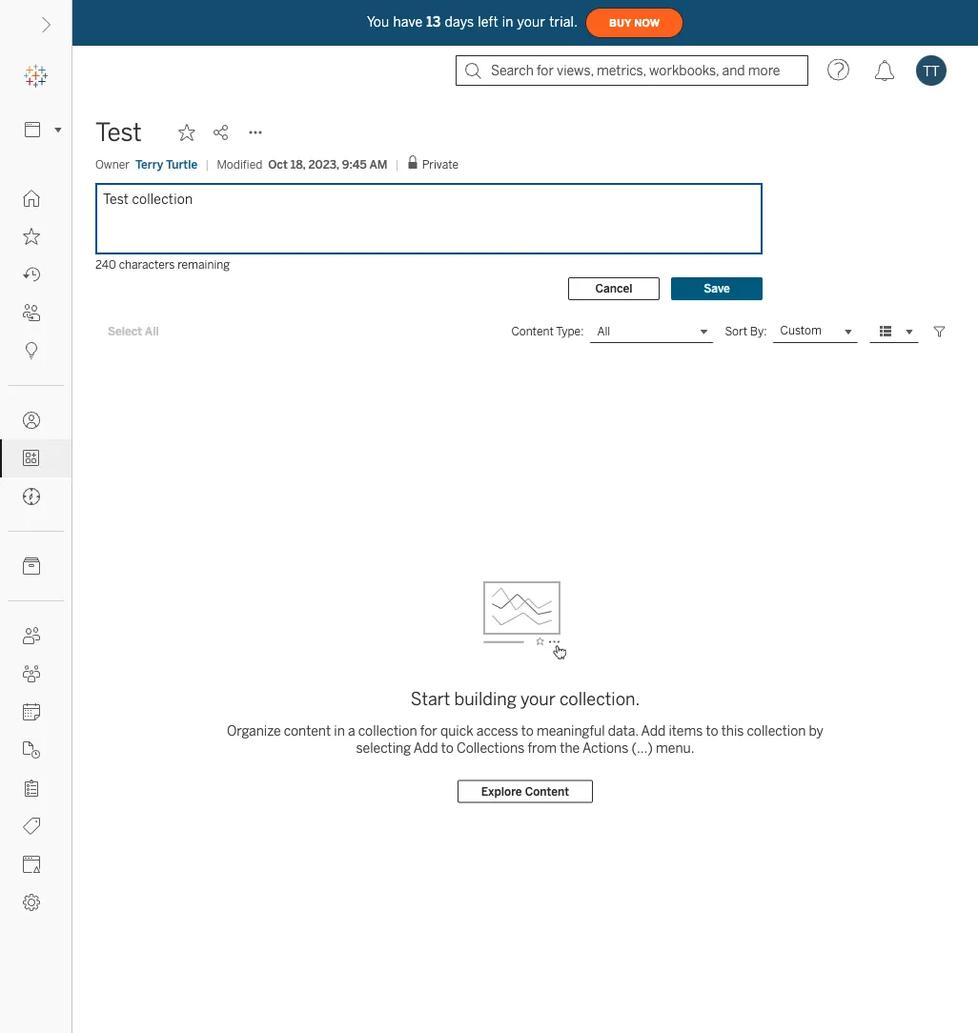Task type: describe. For each thing, give the bounding box(es) containing it.
private
[[422, 158, 459, 172]]

explore
[[482, 785, 522, 799]]

1 vertical spatial add
[[414, 741, 438, 757]]

0 vertical spatial in
[[502, 14, 514, 30]]

am
[[370, 157, 388, 171]]

all inside popup button
[[597, 325, 611, 339]]

explore content button
[[458, 781, 593, 804]]

by:
[[750, 325, 767, 339]]

test
[[95, 118, 142, 147]]

remaining
[[178, 257, 230, 271]]

sort by:
[[725, 325, 767, 339]]

select all button
[[95, 320, 171, 343]]

0 horizontal spatial to
[[441, 741, 454, 757]]

buy now
[[610, 17, 660, 29]]

select all
[[108, 325, 159, 339]]

menu.
[[656, 741, 695, 757]]

start building your collection.
[[411, 689, 640, 710]]

cancel button
[[568, 278, 660, 300]]

custom button
[[773, 320, 858, 343]]

modified
[[217, 157, 263, 171]]

select
[[108, 325, 142, 339]]

buy
[[610, 17, 632, 29]]

all inside button
[[145, 325, 159, 339]]

content
[[284, 724, 331, 740]]

0 vertical spatial content
[[512, 325, 554, 339]]

(...)
[[632, 741, 653, 757]]

13
[[427, 14, 441, 30]]

now
[[634, 17, 660, 29]]

you have 13 days left in your trial.
[[367, 14, 578, 30]]

2023,
[[309, 157, 339, 171]]

2 | from the left
[[395, 157, 399, 171]]

trial.
[[550, 14, 578, 30]]

1 | from the left
[[205, 157, 209, 171]]

cancel
[[596, 282, 633, 296]]

Collection Description text field
[[95, 183, 763, 255]]

Search for views, metrics, workbooks, and more text field
[[456, 55, 809, 86]]

building
[[454, 689, 517, 710]]

240 characters remaining
[[95, 257, 230, 271]]

data.
[[608, 724, 639, 740]]

organize content in a collection for quick access to meaningful data. add items to this collection by selecting add to collections from the actions (...) menu.
[[227, 724, 824, 757]]

characters
[[119, 257, 175, 271]]

240
[[95, 257, 116, 271]]

owner
[[95, 157, 130, 171]]

content inside button
[[525, 785, 570, 799]]

sort
[[725, 325, 748, 339]]

2 horizontal spatial to
[[706, 724, 719, 740]]

1 horizontal spatial to
[[521, 724, 534, 740]]



Task type: vqa. For each thing, say whether or not it's contained in the screenshot.
trial.
yes



Task type: locate. For each thing, give the bounding box(es) containing it.
type:
[[556, 325, 584, 339]]

collection up the selecting on the bottom left of page
[[358, 724, 417, 740]]

0 horizontal spatial in
[[334, 724, 345, 740]]

content left 'type:' on the right of page
[[512, 325, 554, 339]]

0 vertical spatial your
[[518, 14, 546, 30]]

0 vertical spatial add
[[641, 724, 666, 740]]

buy now button
[[586, 8, 684, 38]]

from
[[528, 741, 557, 757]]

in right the left
[[502, 14, 514, 30]]

your
[[518, 14, 546, 30], [521, 689, 556, 710]]

0 horizontal spatial add
[[414, 741, 438, 757]]

content down 'from'
[[525, 785, 570, 799]]

0 horizontal spatial |
[[205, 157, 209, 171]]

meaningful
[[537, 724, 605, 740]]

| right am on the left top of page
[[395, 157, 399, 171]]

all button
[[590, 320, 714, 343]]

this
[[722, 724, 744, 740]]

add
[[641, 724, 666, 740], [414, 741, 438, 757]]

terry turtle link
[[135, 156, 198, 173]]

content type:
[[512, 325, 584, 339]]

have
[[393, 14, 423, 30]]

all
[[145, 325, 159, 339], [597, 325, 611, 339]]

you
[[367, 14, 390, 30]]

2 collection from the left
[[747, 724, 806, 740]]

by
[[809, 724, 824, 740]]

items
[[669, 724, 703, 740]]

0 horizontal spatial collection
[[358, 724, 417, 740]]

actions
[[583, 741, 629, 757]]

selecting
[[356, 741, 411, 757]]

organize
[[227, 724, 281, 740]]

1 collection from the left
[[358, 724, 417, 740]]

collection
[[358, 724, 417, 740], [747, 724, 806, 740]]

your up organize content in a collection for quick access to meaningful data. add items to this collection by selecting add to collections from the actions (...) menu.
[[521, 689, 556, 710]]

the
[[560, 741, 580, 757]]

collection left by
[[747, 724, 806, 740]]

all right select
[[145, 325, 159, 339]]

list view image
[[877, 323, 895, 340]]

terry
[[135, 157, 163, 171]]

to left this
[[706, 724, 719, 740]]

add down for
[[414, 741, 438, 757]]

collection.
[[560, 689, 640, 710]]

quick
[[441, 724, 474, 740]]

1 all from the left
[[145, 325, 159, 339]]

collections
[[457, 741, 525, 757]]

left
[[478, 14, 499, 30]]

owner terry turtle | modified oct 18, 2023, 9:45 am |
[[95, 157, 399, 171]]

to
[[521, 724, 534, 740], [706, 724, 719, 740], [441, 741, 454, 757]]

a
[[348, 724, 355, 740]]

turtle
[[166, 157, 198, 171]]

to up 'from'
[[521, 724, 534, 740]]

in
[[502, 14, 514, 30], [334, 724, 345, 740]]

to down quick
[[441, 741, 454, 757]]

1 vertical spatial content
[[525, 785, 570, 799]]

9:45
[[342, 157, 367, 171]]

oct
[[268, 157, 288, 171]]

start
[[411, 689, 451, 710]]

in left a
[[334, 724, 345, 740]]

explore content
[[482, 785, 570, 799]]

access
[[477, 724, 518, 740]]

1 vertical spatial your
[[521, 689, 556, 710]]

custom
[[781, 324, 822, 338]]

for
[[420, 724, 438, 740]]

|
[[205, 157, 209, 171], [395, 157, 399, 171]]

all right 'type:' on the right of page
[[597, 325, 611, 339]]

main navigation. press the up and down arrow keys to access links. element
[[0, 179, 72, 922]]

navigation panel element
[[0, 57, 72, 922]]

1 horizontal spatial add
[[641, 724, 666, 740]]

1 horizontal spatial |
[[395, 157, 399, 171]]

days
[[445, 14, 474, 30]]

content
[[512, 325, 554, 339], [525, 785, 570, 799]]

18,
[[291, 157, 306, 171]]

1 horizontal spatial all
[[597, 325, 611, 339]]

add up (...)
[[641, 724, 666, 740]]

1 vertical spatial in
[[334, 724, 345, 740]]

0 horizontal spatial all
[[145, 325, 159, 339]]

2 all from the left
[[597, 325, 611, 339]]

1 horizontal spatial in
[[502, 14, 514, 30]]

| right "turtle"
[[205, 157, 209, 171]]

in inside organize content in a collection for quick access to meaningful data. add items to this collection by selecting add to collections from the actions (...) menu.
[[334, 724, 345, 740]]

1 horizontal spatial collection
[[747, 724, 806, 740]]

your left trial. at the top of the page
[[518, 14, 546, 30]]



